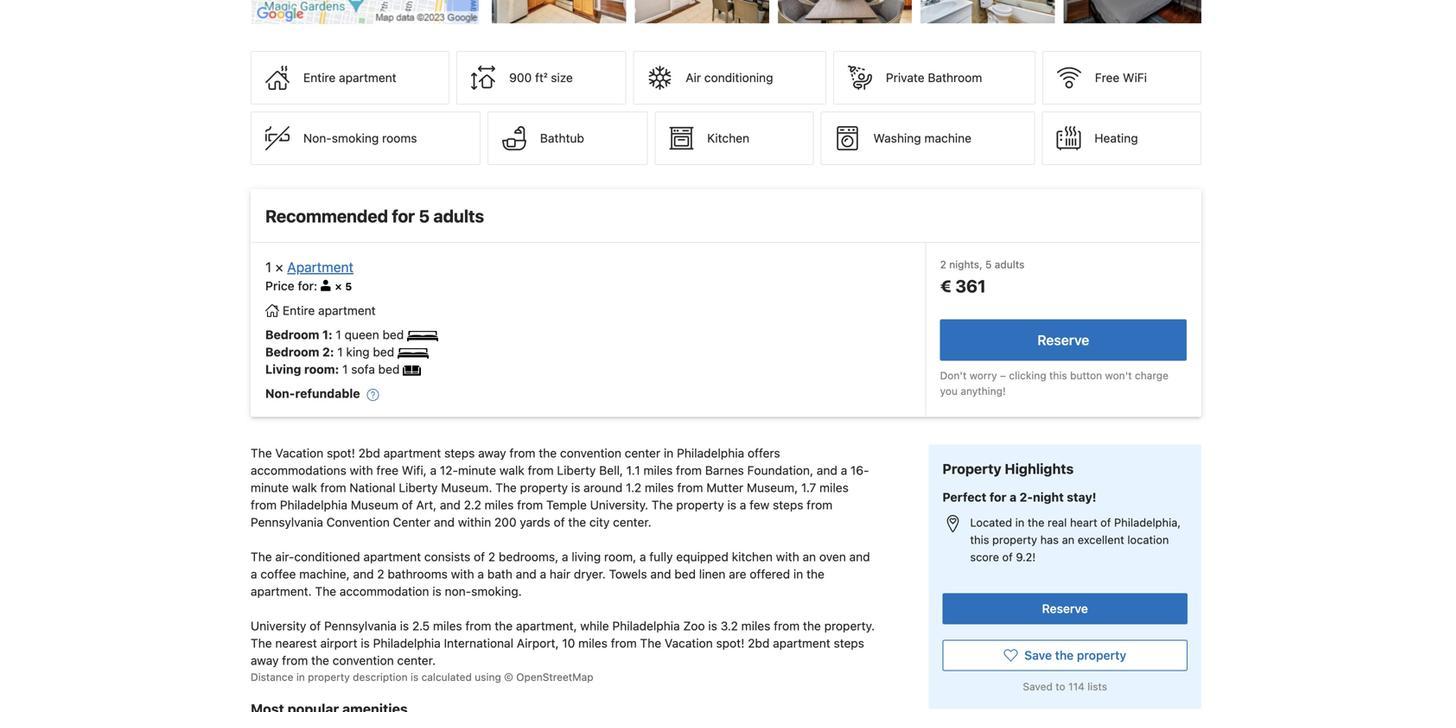 Task type: locate. For each thing, give the bounding box(es) containing it.
entire
[[303, 71, 336, 85], [283, 304, 315, 318]]

0 horizontal spatial liberty
[[399, 481, 438, 495]]

property inside located in the real heart of philadelphia, this property has an excellent location score of 9.2!
[[993, 533, 1038, 546]]

away
[[478, 446, 506, 461], [251, 654, 279, 668]]

bedroom
[[265, 328, 319, 342], [265, 345, 319, 359]]

0 vertical spatial 1
[[336, 328, 341, 342]]

apartment up non-smoking rooms button
[[339, 71, 397, 85]]

openstreetmap
[[516, 671, 594, 684]]

philadelphia up the barnes
[[677, 446, 745, 461]]

spot! up accommodations
[[327, 446, 355, 461]]

0 horizontal spatial 5
[[345, 281, 352, 293]]

1.7
[[801, 481, 816, 495]]

1.1
[[627, 464, 640, 478]]

0 vertical spatial adults
[[434, 206, 484, 226]]

reserve link
[[940, 319, 1187, 361]]

in inside located in the real heart of philadelphia, this property has an excellent location score of 9.2!
[[1016, 516, 1025, 529]]

0 vertical spatial 2
[[940, 259, 947, 271]]

bed inside the vacation spot! 2bd apartment steps away from the convention center in philadelphia offers accommodations with free wifi, a 12-minute walk from liberty bell, 1.1 miles from barnes foundation, and a 16- minute walk from national liberty museum. the property is around 1.2 miles from mutter museum, 1.7 miles from philadelphia museum of art, and 2.2 miles from temple university. the property is a few steps from pennsylvania convention center and within 200 yards of the city center. the air-conditioned apartment consists of 2 bedrooms, a living room, a fully equipped kitchen with an oven and a coffee machine, and 2 bathrooms with a bath and a hair dryer. towels and bed linen are offered in the apartment. the accommodation is non-smoking. university of pennsylvania is 2.5 miles from the apartment, while philadelphia zoo is 3.2 miles from the property. the nearest airport is philadelphia international airport, 10 miles from the vacation spot! 2bd apartment steps away from the convention center. distance in property description is calculated using © openstreetmap
[[675, 567, 696, 582]]

3.2
[[721, 619, 738, 633]]

0 horizontal spatial spot!
[[327, 446, 355, 461]]

1 vertical spatial spot!
[[716, 636, 745, 651]]

in right offered
[[794, 567, 803, 582]]

vacation up accommodations
[[275, 446, 324, 461]]

mutter
[[707, 481, 744, 495]]

miles down center
[[644, 464, 673, 478]]

this inside located in the real heart of philadelphia, this property has an excellent location score of 9.2!
[[970, 533, 990, 546]]

9.2!
[[1016, 551, 1036, 564]]

0 vertical spatial pennsylvania
[[251, 515, 323, 530]]

non- down entire apartment button at left
[[303, 131, 332, 145]]

reserve up button
[[1038, 332, 1090, 348]]

1 horizontal spatial vacation
[[665, 636, 713, 651]]

spot! down 3.2
[[716, 636, 745, 651]]

steps down property.
[[834, 636, 865, 651]]

0 horizontal spatial an
[[803, 550, 816, 564]]

0 horizontal spatial convention
[[333, 654, 394, 668]]

worry
[[970, 369, 997, 382]]

2 up bath
[[488, 550, 496, 564]]

walk up 200
[[500, 464, 525, 478]]

university
[[251, 619, 306, 633]]

0 vertical spatial reserve
[[1038, 332, 1090, 348]]

yards
[[520, 515, 551, 530]]

bed right queen
[[383, 328, 404, 342]]

2 vertical spatial 1
[[342, 362, 348, 377]]

miles right 2.5
[[433, 619, 462, 633]]

for right recommended
[[392, 206, 415, 226]]

of right consists
[[474, 550, 485, 564]]

0 vertical spatial non-
[[303, 131, 332, 145]]

steps up 12-
[[444, 446, 475, 461]]

0 horizontal spatial adults
[[434, 206, 484, 226]]

machine
[[925, 131, 972, 145]]

1 right the 2:
[[337, 345, 343, 359]]

1:
[[322, 328, 333, 342]]

non-
[[303, 131, 332, 145], [265, 387, 295, 401]]

vacation down zoo
[[665, 636, 713, 651]]

apartment
[[339, 71, 397, 85], [318, 304, 376, 318], [384, 446, 441, 461], [364, 550, 421, 564], [773, 636, 831, 651]]

1 for 1 king bed
[[337, 345, 343, 359]]

reserve for reserve link
[[1038, 332, 1090, 348]]

the inside located in the real heart of philadelphia, this property has an excellent location score of 9.2!
[[1028, 516, 1045, 529]]

reserve button
[[943, 593, 1188, 625]]

2 horizontal spatial 2
[[940, 259, 947, 271]]

free wifi
[[1095, 71, 1147, 85]]

bed left couch icon
[[378, 362, 400, 377]]

900
[[509, 71, 532, 85]]

don't worry – clicking this button won't charge you anything!
[[940, 369, 1169, 397]]

perfect
[[943, 490, 987, 504]]

foundation,
[[748, 464, 814, 478]]

the down temple
[[568, 515, 586, 530]]

with up offered
[[776, 550, 800, 564]]

non-smoking rooms
[[303, 131, 417, 145]]

2bd
[[359, 446, 380, 461], [748, 636, 770, 651]]

museum.
[[441, 481, 492, 495]]

philadelphia down accommodations
[[280, 498, 348, 512]]

kitchen
[[707, 131, 750, 145]]

is up temple
[[571, 481, 580, 495]]

1 vertical spatial minute
[[251, 481, 289, 495]]

bedroom down bedroom 1:
[[265, 345, 319, 359]]

0 horizontal spatial 2bd
[[359, 446, 380, 461]]

a left coffee
[[251, 567, 257, 582]]

2 horizontal spatial with
[[776, 550, 800, 564]]

2 vertical spatial with
[[451, 567, 474, 582]]

and left 16-
[[817, 464, 838, 478]]

this inside don't worry – clicking this button won't charge you anything!
[[1050, 369, 1068, 382]]

0 vertical spatial steps
[[444, 446, 475, 461]]

2 up accommodation
[[377, 567, 384, 582]]

minute
[[458, 464, 496, 478], [251, 481, 289, 495]]

description
[[353, 671, 408, 684]]

washing
[[874, 131, 921, 145]]

1 horizontal spatial an
[[1062, 533, 1075, 546]]

recommended for 5 adults
[[265, 206, 484, 226]]

an left oven
[[803, 550, 816, 564]]

the vacation spot! 2bd apartment steps away from the convention center in philadelphia offers accommodations with free wifi, a 12-minute walk from liberty bell, 1.1 miles from barnes foundation, and a 16- minute walk from national liberty museum. the property is around 1.2 miles from mutter museum, 1.7 miles from philadelphia museum of art, and 2.2 miles from temple university. the property is a few steps from pennsylvania convention center and within 200 yards of the city center. the air-conditioned apartment consists of 2 bedrooms, a living room, a fully equipped kitchen with an oven and a coffee machine, and 2 bathrooms with a bath and a hair dryer. towels and bed linen are offered in the apartment. the accommodation is non-smoking. university of pennsylvania is 2.5 miles from the apartment, while philadelphia zoo is 3.2 miles from the property. the nearest airport is philadelphia international airport, 10 miles from the vacation spot! 2bd apartment steps away from the convention center. distance in property description is calculated using © openstreetmap
[[251, 446, 878, 684]]

1 horizontal spatial adults
[[995, 259, 1025, 271]]

for for :
[[298, 279, 314, 293]]

entire up smoking
[[303, 71, 336, 85]]

away up museum.
[[478, 446, 506, 461]]

1 vertical spatial 5
[[986, 259, 992, 271]]

0 horizontal spatial vacation
[[275, 446, 324, 461]]

zoo
[[683, 619, 705, 633]]

a left 2-
[[1010, 490, 1017, 504]]

property inside dropdown button
[[1077, 648, 1127, 663]]

located in the real heart of philadelphia, this property has an excellent location score of 9.2!
[[970, 516, 1181, 564]]

apartment up wifi,
[[384, 446, 441, 461]]

highlights
[[1005, 461, 1074, 477]]

900 ft² size button
[[457, 51, 626, 105]]

for
[[392, 206, 415, 226], [298, 279, 314, 293], [990, 490, 1007, 504]]

0 vertical spatial away
[[478, 446, 506, 461]]

1 for 1 queen bed
[[336, 328, 341, 342]]

occupancy image
[[321, 280, 332, 291]]

1 vertical spatial center.
[[397, 654, 436, 668]]

convention
[[327, 515, 390, 530]]

0 vertical spatial 5
[[419, 206, 430, 226]]

1 horizontal spatial for
[[392, 206, 415, 226]]

non- inside non-smoking rooms button
[[303, 131, 332, 145]]

1 queen bed
[[336, 328, 404, 342]]

this left button
[[1050, 369, 1068, 382]]

save
[[1025, 648, 1052, 663]]

for for 5
[[392, 206, 415, 226]]

save the property button
[[943, 640, 1188, 671]]

1 horizontal spatial 2bd
[[748, 636, 770, 651]]

2
[[940, 259, 947, 271], [488, 550, 496, 564], [377, 567, 384, 582]]

center.
[[613, 515, 652, 530], [397, 654, 436, 668]]

steps down museum,
[[773, 498, 804, 512]]

bedroom 1:
[[265, 328, 333, 342]]

heating
[[1095, 131, 1138, 145]]

of down temple
[[554, 515, 565, 530]]

pennsylvania up airport
[[324, 619, 397, 633]]

is left calculated
[[411, 671, 419, 684]]

walk
[[500, 464, 525, 478], [292, 481, 317, 495]]

1 horizontal spatial this
[[1050, 369, 1068, 382]]

property up lists on the right of the page
[[1077, 648, 1127, 663]]

distance
[[251, 671, 293, 684]]

convention up description
[[333, 654, 394, 668]]

air conditioning
[[686, 71, 773, 85]]

2:
[[322, 345, 334, 359]]

this
[[1050, 369, 1068, 382], [970, 533, 990, 546]]

1
[[336, 328, 341, 342], [337, 345, 343, 359], [342, 362, 348, 377]]

the
[[539, 446, 557, 461], [568, 515, 586, 530], [1028, 516, 1045, 529], [807, 567, 825, 582], [495, 619, 513, 633], [803, 619, 821, 633], [1055, 648, 1074, 663], [311, 654, 329, 668]]

1 horizontal spatial walk
[[500, 464, 525, 478]]

bed down equipped
[[675, 567, 696, 582]]

adults inside 2 nights, 5 adults € 361
[[995, 259, 1025, 271]]

reserve for reserve button
[[1042, 602, 1088, 616]]

reserve up save the property dropdown button
[[1042, 602, 1088, 616]]

and up accommodation
[[353, 567, 374, 582]]

bed for 1 king bed
[[373, 345, 394, 359]]

national
[[350, 481, 396, 495]]

in down 'perfect for a 2-night stay!'
[[1016, 516, 1025, 529]]

2 horizontal spatial 5
[[986, 259, 992, 271]]

lists
[[1088, 681, 1108, 693]]

bed for 1 sofa bed
[[378, 362, 400, 377]]

is right airport
[[361, 636, 370, 651]]

liberty up 'around'
[[557, 464, 596, 478]]

0 horizontal spatial non-
[[265, 387, 295, 401]]

1 horizontal spatial minute
[[458, 464, 496, 478]]

2bd down offered
[[748, 636, 770, 651]]

the down university
[[251, 636, 272, 651]]

non- for refundable
[[265, 387, 295, 401]]

minute up museum.
[[458, 464, 496, 478]]

pennsylvania up air-
[[251, 515, 323, 530]]

conditioning
[[705, 71, 773, 85]]

apartment,
[[516, 619, 577, 633]]

entire apartment inside entire apartment button
[[303, 71, 397, 85]]

from
[[510, 446, 536, 461], [528, 464, 554, 478], [676, 464, 702, 478], [320, 481, 346, 495], [677, 481, 703, 495], [251, 498, 277, 512], [517, 498, 543, 512], [807, 498, 833, 512], [466, 619, 492, 633], [774, 619, 800, 633], [611, 636, 637, 651], [282, 654, 308, 668]]

0 vertical spatial walk
[[500, 464, 525, 478]]

0 horizontal spatial center.
[[397, 654, 436, 668]]

0 vertical spatial entire apartment
[[303, 71, 397, 85]]

1 horizontal spatial non-
[[303, 131, 332, 145]]

towels
[[609, 567, 647, 582]]

the down machine, at the bottom
[[315, 585, 336, 599]]

2 horizontal spatial steps
[[834, 636, 865, 651]]

2 vertical spatial for
[[990, 490, 1007, 504]]

reserve inside button
[[1042, 602, 1088, 616]]

2 horizontal spatial for
[[990, 490, 1007, 504]]

1 left sofa
[[342, 362, 348, 377]]

university.
[[590, 498, 649, 512]]

free
[[376, 464, 399, 478]]

center. down university.
[[613, 515, 652, 530]]

property
[[943, 461, 1002, 477]]

bedroom up bedroom 2:
[[265, 328, 319, 342]]

apartment.
[[251, 585, 312, 599]]

1 vertical spatial this
[[970, 533, 990, 546]]

1 vertical spatial for
[[298, 279, 314, 293]]

walk down accommodations
[[292, 481, 317, 495]]

1 vertical spatial an
[[803, 550, 816, 564]]

recommended
[[265, 206, 388, 226]]

ft²
[[535, 71, 548, 85]]

0 vertical spatial entire
[[303, 71, 336, 85]]

1 vertical spatial walk
[[292, 481, 317, 495]]

and down art,
[[434, 515, 455, 530]]

apartment down property.
[[773, 636, 831, 651]]

0 horizontal spatial this
[[970, 533, 990, 546]]

1 horizontal spatial spot!
[[716, 636, 745, 651]]

an right the has
[[1062, 533, 1075, 546]]

2 vertical spatial 2
[[377, 567, 384, 582]]

an inside located in the real heart of philadelphia, this property has an excellent location score of 9.2!
[[1062, 533, 1075, 546]]

miles up 200
[[485, 498, 514, 512]]

0 vertical spatial 2bd
[[359, 446, 380, 461]]

0 horizontal spatial with
[[350, 464, 373, 478]]

0 horizontal spatial walk
[[292, 481, 317, 495]]

entire apartment
[[303, 71, 397, 85], [283, 304, 376, 318]]

1 vertical spatial non-
[[265, 387, 295, 401]]

2 vertical spatial steps
[[834, 636, 865, 651]]

1 vertical spatial bedroom
[[265, 345, 319, 359]]

1 horizontal spatial 5
[[419, 206, 430, 226]]

living
[[572, 550, 601, 564]]

room:
[[304, 362, 339, 377]]

1 vertical spatial reserve
[[1042, 602, 1088, 616]]

1 vertical spatial vacation
[[665, 636, 713, 651]]

1 vertical spatial 1
[[337, 345, 343, 359]]

0 vertical spatial this
[[1050, 369, 1068, 382]]

the left real
[[1028, 516, 1045, 529]]

property down mutter
[[676, 498, 724, 512]]

for down 1 × apartment
[[298, 279, 314, 293]]

1 vertical spatial 2
[[488, 550, 496, 564]]

1 horizontal spatial liberty
[[557, 464, 596, 478]]

0 vertical spatial an
[[1062, 533, 1075, 546]]

non- for smoking
[[303, 131, 332, 145]]

the right university.
[[652, 498, 673, 512]]

non- down living
[[265, 387, 295, 401]]

center
[[625, 446, 661, 461]]

miles right 1.2
[[645, 481, 674, 495]]

©
[[504, 671, 513, 684]]

0 vertical spatial convention
[[560, 446, 622, 461]]

property down airport
[[308, 671, 350, 684]]

airport
[[320, 636, 358, 651]]

apartment inside entire apartment button
[[339, 71, 397, 85]]

1 horizontal spatial steps
[[773, 498, 804, 512]]

0 vertical spatial center.
[[613, 515, 652, 530]]

property
[[520, 481, 568, 495], [676, 498, 724, 512], [993, 533, 1038, 546], [1077, 648, 1127, 663], [308, 671, 350, 684]]

2 bedroom from the top
[[265, 345, 319, 359]]

for up located
[[990, 490, 1007, 504]]

0 vertical spatial bedroom
[[265, 328, 319, 342]]

non-
[[445, 585, 471, 599]]

a left 12-
[[430, 464, 437, 478]]

bath
[[488, 567, 513, 582]]

1 horizontal spatial 2
[[488, 550, 496, 564]]

with
[[350, 464, 373, 478], [776, 550, 800, 564], [451, 567, 474, 582]]

museum
[[351, 498, 399, 512]]

adults for recommended for 5 adults
[[434, 206, 484, 226]]

0 horizontal spatial for
[[298, 279, 314, 293]]

in
[[664, 446, 674, 461], [1016, 516, 1025, 529], [794, 567, 803, 582], [296, 671, 305, 684]]

1 vertical spatial adults
[[995, 259, 1025, 271]]

liberty down wifi,
[[399, 481, 438, 495]]

is left 3.2
[[708, 619, 717, 633]]

2 left nights,
[[940, 259, 947, 271]]

center. up calculated
[[397, 654, 436, 668]]

1 right 1:
[[336, 328, 341, 342]]

1 vertical spatial away
[[251, 654, 279, 668]]

5 for nights,
[[986, 259, 992, 271]]

1 vertical spatial pennsylvania
[[324, 619, 397, 633]]

offers
[[748, 446, 780, 461]]

×
[[335, 280, 342, 293]]

for for a
[[990, 490, 1007, 504]]

5 inside × 5
[[345, 281, 352, 293]]

of
[[402, 498, 413, 512], [554, 515, 565, 530], [1101, 516, 1111, 529], [474, 550, 485, 564], [1003, 551, 1013, 564], [310, 619, 321, 633]]

is left the non- on the left bottom of the page
[[433, 585, 442, 599]]

0 vertical spatial liberty
[[557, 464, 596, 478]]

0 vertical spatial spot!
[[327, 446, 355, 461]]

1 vertical spatial entire apartment
[[283, 304, 376, 318]]

non-refundable
[[265, 387, 360, 401]]

apartment
[[287, 259, 354, 275]]

is down mutter
[[728, 498, 737, 512]]

living room:
[[265, 362, 339, 377]]

5 inside 2 nights, 5 adults € 361
[[986, 259, 992, 271]]

away up distance
[[251, 654, 279, 668]]

hair
[[550, 567, 571, 582]]

1 bedroom from the top
[[265, 328, 319, 342]]

0 horizontal spatial steps
[[444, 446, 475, 461]]

0 vertical spatial for
[[392, 206, 415, 226]]

philadelphia left zoo
[[613, 619, 680, 633]]

2 vertical spatial 5
[[345, 281, 352, 293]]



Task type: describe. For each thing, give the bounding box(es) containing it.
2 inside 2 nights, 5 adults € 361
[[940, 259, 947, 271]]

consists
[[424, 550, 471, 564]]

more details on meals and payment options image
[[367, 389, 379, 401]]

conditioned
[[294, 550, 360, 564]]

a left bath
[[478, 567, 484, 582]]

accommodation
[[340, 585, 429, 599]]

to
[[1056, 681, 1066, 693]]

an inside the vacation spot! 2bd apartment steps away from the convention center in philadelphia offers accommodations with free wifi, a 12-minute walk from liberty bell, 1.1 miles from barnes foundation, and a 16- minute walk from national liberty museum. the property is around 1.2 miles from mutter museum, 1.7 miles from philadelphia museum of art, and 2.2 miles from temple university. the property is a few steps from pennsylvania convention center and within 200 yards of the city center. the air-conditioned apartment consists of 2 bedrooms, a living room, a fully equipped kitchen with an oven and a coffee machine, and 2 bathrooms with a bath and a hair dryer. towels and bed linen are offered in the apartment. the accommodation is non-smoking. university of pennsylvania is 2.5 miles from the apartment, while philadelphia zoo is 3.2 miles from the property. the nearest airport is philadelphia international airport, 10 miles from the vacation spot! 2bd apartment steps away from the convention center. distance in property description is calculated using © openstreetmap
[[803, 550, 816, 564]]

private bathroom
[[886, 71, 982, 85]]

1 vertical spatial entire
[[283, 304, 315, 318]]

wifi,
[[402, 464, 427, 478]]

nights,
[[950, 259, 983, 271]]

in right center
[[664, 446, 674, 461]]

calculated
[[422, 671, 472, 684]]

1 horizontal spatial center.
[[613, 515, 652, 530]]

bathrooms
[[388, 567, 448, 582]]

while
[[580, 619, 609, 633]]

of up center
[[402, 498, 413, 512]]

barnes
[[705, 464, 744, 478]]

wifi
[[1123, 71, 1147, 85]]

0 horizontal spatial 2
[[377, 567, 384, 582]]

1 vertical spatial 2bd
[[748, 636, 770, 651]]

property up temple
[[520, 481, 568, 495]]

of left the 9.2!
[[1003, 551, 1013, 564]]

air
[[686, 71, 701, 85]]

smoking.
[[471, 585, 522, 599]]

score
[[970, 551, 999, 564]]

sofa
[[351, 362, 375, 377]]

the down towels
[[640, 636, 662, 651]]

private bathroom button
[[833, 51, 1036, 105]]

air conditioning button
[[633, 51, 827, 105]]

16-
[[851, 464, 869, 478]]

bedroom 2:
[[265, 345, 334, 359]]

smoking
[[332, 131, 379, 145]]

location
[[1128, 533, 1169, 546]]

0 vertical spatial with
[[350, 464, 373, 478]]

couch image
[[403, 366, 421, 376]]

and down bedrooms,
[[516, 567, 537, 582]]

entire apartment button
[[251, 51, 450, 105]]

in right distance
[[296, 671, 305, 684]]

the up temple
[[539, 446, 557, 461]]

washing machine button
[[821, 112, 1035, 165]]

around
[[584, 481, 623, 495]]

philadelphia,
[[1114, 516, 1181, 529]]

1 vertical spatial liberty
[[399, 481, 438, 495]]

10
[[562, 636, 575, 651]]

1 horizontal spatial away
[[478, 446, 506, 461]]

the left property.
[[803, 619, 821, 633]]

1 horizontal spatial pennsylvania
[[324, 619, 397, 633]]

1 sofa bed
[[342, 362, 400, 377]]

a left the fully
[[640, 550, 646, 564]]

price for :
[[265, 279, 321, 293]]

0 horizontal spatial away
[[251, 654, 279, 668]]

bathtub button
[[488, 112, 648, 165]]

the left air-
[[251, 550, 272, 564]]

entire inside button
[[303, 71, 336, 85]]

a left 16-
[[841, 464, 847, 478]]

philadelphia down 2.5
[[373, 636, 441, 651]]

bathroom
[[928, 71, 982, 85]]

0 vertical spatial vacation
[[275, 446, 324, 461]]

1 horizontal spatial convention
[[560, 446, 622, 461]]

a up hair
[[562, 550, 568, 564]]

heating button
[[1042, 112, 1202, 165]]

12-
[[440, 464, 458, 478]]

2.5
[[412, 619, 430, 633]]

art,
[[416, 498, 437, 512]]

a left few
[[740, 498, 746, 512]]

bedroom for bedroom 2:
[[265, 345, 319, 359]]

0 horizontal spatial pennsylvania
[[251, 515, 323, 530]]

temple
[[546, 498, 587, 512]]

miles right 3.2
[[741, 619, 771, 633]]

1 vertical spatial with
[[776, 550, 800, 564]]

bed for 1 queen bed
[[383, 328, 404, 342]]

located
[[970, 516, 1013, 529]]

museum,
[[747, 481, 798, 495]]

saved
[[1023, 681, 1053, 693]]

€ 361
[[940, 276, 986, 296]]

you
[[940, 385, 958, 397]]

free wifi button
[[1043, 51, 1202, 105]]

and right oven
[[850, 550, 870, 564]]

kitchen
[[732, 550, 773, 564]]

the down oven
[[807, 567, 825, 582]]

bedrooms,
[[499, 550, 559, 564]]

and left '2.2'
[[440, 498, 461, 512]]

114
[[1069, 681, 1085, 693]]

few
[[750, 498, 770, 512]]

apartment down × 5
[[318, 304, 376, 318]]

1 vertical spatial convention
[[333, 654, 394, 668]]

using
[[475, 671, 501, 684]]

the up accommodations
[[251, 446, 272, 461]]

apartment up bathrooms
[[364, 550, 421, 564]]

oven
[[820, 550, 846, 564]]

2.2
[[464, 498, 481, 512]]

1.2
[[626, 481, 642, 495]]

property.
[[825, 619, 875, 633]]

queen
[[345, 328, 379, 342]]

the down airport
[[311, 654, 329, 668]]

linen
[[699, 567, 726, 582]]

of up excellent
[[1101, 516, 1111, 529]]

1 for 1 sofa bed
[[342, 362, 348, 377]]

adults for 2 nights, 5 adults € 361
[[995, 259, 1025, 271]]

the up international
[[495, 619, 513, 633]]

1 vertical spatial steps
[[773, 498, 804, 512]]

the inside dropdown button
[[1055, 648, 1074, 663]]

center
[[393, 515, 431, 530]]

–
[[1000, 369, 1006, 382]]

miles right 1.7 at the bottom
[[820, 481, 849, 495]]

1 king bed
[[337, 345, 394, 359]]

kitchen button
[[655, 112, 814, 165]]

0 vertical spatial minute
[[458, 464, 496, 478]]

a left hair
[[540, 567, 547, 582]]

room,
[[604, 550, 637, 564]]

king
[[346, 345, 370, 359]]

900 ft² size
[[509, 71, 573, 85]]

don't
[[940, 369, 967, 382]]

bedroom for bedroom 1:
[[265, 328, 319, 342]]

perfect for a 2-night stay!
[[943, 490, 1097, 504]]

apartment link
[[287, 259, 354, 275]]

air-
[[275, 550, 294, 564]]

clicking
[[1009, 369, 1047, 382]]

0 horizontal spatial minute
[[251, 481, 289, 495]]

refundable
[[295, 387, 360, 401]]

bathtub
[[540, 131, 584, 145]]

saved to 114 lists
[[1023, 681, 1108, 693]]

and down the fully
[[651, 567, 671, 582]]

miles down while
[[579, 636, 608, 651]]

5 for for
[[419, 206, 430, 226]]

2-
[[1020, 490, 1033, 504]]

machine,
[[299, 567, 350, 582]]

has
[[1041, 533, 1059, 546]]

of up nearest on the left of page
[[310, 619, 321, 633]]

1 horizontal spatial with
[[451, 567, 474, 582]]

anything!
[[961, 385, 1006, 397]]

× 5
[[335, 280, 352, 293]]

rooms
[[382, 131, 417, 145]]

the up 200
[[496, 481, 517, 495]]

is left 2.5
[[400, 619, 409, 633]]

offered
[[750, 567, 790, 582]]



Task type: vqa. For each thing, say whether or not it's contained in the screenshot.
ft²
yes



